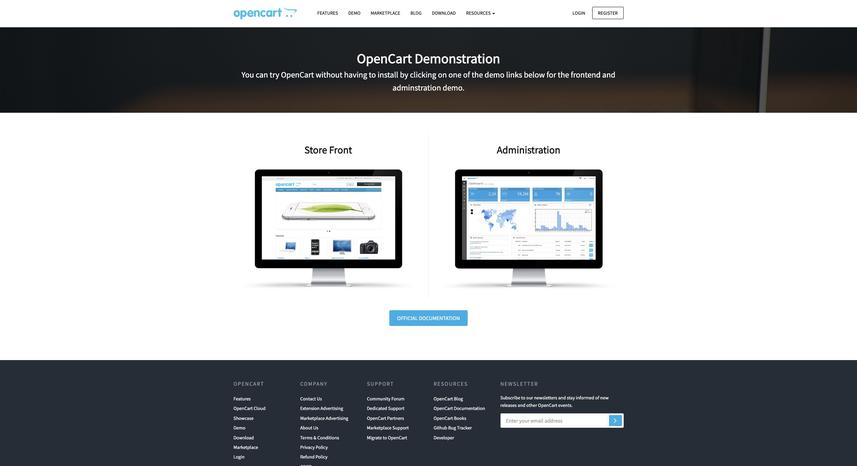 Task type: locate. For each thing, give the bounding box(es) containing it.
1 policy from the top
[[316, 445, 328, 451]]

1 the from the left
[[472, 69, 483, 80]]

2 policy from the top
[[316, 454, 328, 461]]

opencart blog link
[[434, 394, 463, 404]]

support up 'partners'
[[388, 406, 404, 412]]

administration
[[497, 143, 560, 156], [512, 209, 561, 216]]

2 vertical spatial support
[[392, 425, 409, 432]]

opencart for opencart demonstration you can try opencart without having to install by clicking on one of the demo links below for the frontend and adminstration demo.
[[357, 50, 412, 67]]

adminstration
[[393, 83, 441, 93]]

for
[[547, 69, 556, 80]]

blog link
[[405, 7, 427, 19]]

github
[[434, 425, 447, 432]]

1 vertical spatial documentation
[[454, 406, 485, 412]]

opencart partners link
[[367, 414, 404, 424]]

0 vertical spatial login
[[573, 10, 585, 16]]

features for opencart cloud
[[233, 396, 251, 402]]

opencart right try
[[281, 69, 314, 80]]

1 horizontal spatial features
[[317, 10, 338, 16]]

privacy
[[300, 445, 315, 451]]

1 vertical spatial and
[[558, 395, 566, 401]]

0 vertical spatial features link
[[312, 7, 343, 19]]

opencart for opencart partners
[[367, 416, 386, 422]]

opencart for opencart blog
[[434, 396, 453, 402]]

opencart inside migrate to opencart link
[[388, 435, 407, 441]]

resources inside resources link
[[466, 10, 492, 16]]

0 vertical spatial documentation
[[419, 315, 460, 322]]

0 horizontal spatial of
[[463, 69, 470, 80]]

0 horizontal spatial login link
[[233, 453, 245, 462]]

policy down the terms & conditions link
[[316, 445, 328, 451]]

documentation for official documentation
[[419, 315, 460, 322]]

0 horizontal spatial and
[[518, 403, 525, 409]]

1 horizontal spatial demo
[[348, 10, 360, 16]]

1 vertical spatial advertising
[[326, 416, 348, 422]]

0 horizontal spatial download
[[233, 435, 254, 441]]

documentation for opencart documentation
[[454, 406, 485, 412]]

2 horizontal spatial login
[[573, 10, 585, 16]]

0 vertical spatial resources
[[466, 10, 492, 16]]

migrate to opencart
[[367, 435, 407, 441]]

and right frontend
[[602, 69, 615, 80]]

opencart inside opencart cloud link
[[233, 406, 253, 412]]

the right one
[[472, 69, 483, 80]]

migrate
[[367, 435, 382, 441]]

1 vertical spatial store
[[316, 213, 335, 220]]

1 horizontal spatial marketplace link
[[366, 7, 405, 19]]

demo
[[348, 10, 360, 16], [233, 425, 245, 432]]

advertising inside extension advertising link
[[321, 406, 343, 412]]

resources
[[466, 10, 492, 16], [434, 381, 468, 388]]

0 horizontal spatial features
[[233, 396, 251, 402]]

0 vertical spatial demo
[[485, 69, 504, 80]]

download right blog link
[[432, 10, 456, 16]]

0 horizontal spatial download link
[[233, 433, 254, 443]]

1 vertical spatial policy
[[316, 454, 328, 461]]

opencart inside opencart partners link
[[367, 416, 386, 422]]

features inside 'features' link
[[317, 10, 338, 16]]

official documentation
[[397, 315, 460, 322]]

opencart cloud
[[233, 406, 266, 412]]

1 horizontal spatial demo
[[551, 218, 567, 224]]

opencart down "opencart blog" link
[[434, 406, 453, 412]]

login for the rightmost 'login' link
[[573, 10, 585, 16]]

2 horizontal spatial and
[[602, 69, 615, 80]]

2 vertical spatial and
[[518, 403, 525, 409]]

view inside view administration login & password: demo
[[496, 209, 510, 216]]

of inside opencart demonstration you can try opencart without having to install by clicking on one of the demo links below for the frontend and adminstration demo.
[[463, 69, 470, 80]]

our
[[526, 395, 533, 401]]

advertising inside marketplace advertising link
[[326, 416, 348, 422]]

store
[[304, 143, 327, 156], [316, 213, 335, 220]]

1 horizontal spatial view
[[496, 209, 510, 216]]

advertising for marketplace advertising
[[326, 416, 348, 422]]

and up 'events.'
[[558, 395, 566, 401]]

opencart inside opencart documentation "link"
[[434, 406, 453, 412]]

0 horizontal spatial demo
[[485, 69, 504, 80]]

opencart up opencart cloud
[[233, 381, 264, 388]]

opencart cloud link
[[233, 404, 266, 414]]

support for dedicated
[[388, 406, 404, 412]]

us right about
[[313, 425, 318, 432]]

opencart inside 'opencart books' link
[[434, 416, 453, 422]]

opencart up the showcase
[[233, 406, 253, 412]]

1 vertical spatial &
[[313, 435, 316, 441]]

1 vertical spatial demo link
[[233, 424, 245, 433]]

0 vertical spatial features
[[317, 10, 338, 16]]

advertising up marketplace advertising at the left bottom of the page
[[321, 406, 343, 412]]

0 vertical spatial marketplace link
[[366, 7, 405, 19]]

1 vertical spatial features
[[233, 396, 251, 402]]

the right for
[[558, 69, 569, 80]]

opencart up the install
[[357, 50, 412, 67]]

opencart for opencart books
[[434, 416, 453, 422]]

about
[[300, 425, 312, 432]]

download down showcase link
[[233, 435, 254, 441]]

advertising down extension advertising link
[[326, 416, 348, 422]]

1 vertical spatial administration
[[512, 209, 561, 216]]

0 vertical spatial of
[[463, 69, 470, 80]]

community forum
[[367, 396, 405, 402]]

to down marketplace support link
[[383, 435, 387, 441]]

0 vertical spatial and
[[602, 69, 615, 80]]

2 vertical spatial to
[[383, 435, 387, 441]]

1 horizontal spatial download link
[[427, 7, 461, 19]]

to left our
[[521, 395, 525, 401]]

0 horizontal spatial &
[[313, 435, 316, 441]]

policy
[[316, 445, 328, 451], [316, 454, 328, 461]]

support up community
[[367, 381, 394, 388]]

features link
[[312, 7, 343, 19], [233, 394, 251, 404]]

1 horizontal spatial of
[[595, 395, 599, 401]]

marketplace advertising
[[300, 416, 348, 422]]

support inside "link"
[[388, 406, 404, 412]]

opencart demonstration you can try opencart without having to install by clicking on one of the demo links below for the frontend and adminstration demo.
[[242, 50, 615, 93]]

refund policy link
[[300, 453, 328, 462]]

without
[[316, 69, 342, 80]]

documentation right official
[[419, 315, 460, 322]]

0 vertical spatial advertising
[[321, 406, 343, 412]]

0 vertical spatial &
[[510, 218, 514, 224]]

1 horizontal spatial download
[[432, 10, 456, 16]]

2 horizontal spatial to
[[521, 395, 525, 401]]

0 vertical spatial blog
[[410, 10, 422, 16]]

1 vertical spatial us
[[313, 425, 318, 432]]

features link for opencart cloud
[[233, 394, 251, 404]]

documentation
[[419, 315, 460, 322], [454, 406, 485, 412]]

1 vertical spatial of
[[595, 395, 599, 401]]

0 vertical spatial us
[[317, 396, 322, 402]]

view
[[496, 209, 510, 216], [300, 213, 315, 220]]

to
[[369, 69, 376, 80], [521, 395, 525, 401], [383, 435, 387, 441]]

to inside opencart demonstration you can try opencart without having to install by clicking on one of the demo links below for the frontend and adminstration demo.
[[369, 69, 376, 80]]

0 horizontal spatial the
[[472, 69, 483, 80]]

0 vertical spatial front
[[329, 143, 352, 156]]

1 horizontal spatial features link
[[312, 7, 343, 19]]

marketplace link
[[366, 7, 405, 19], [233, 443, 258, 453]]

support
[[367, 381, 394, 388], [388, 406, 404, 412], [392, 425, 409, 432]]

1 vertical spatial login
[[490, 218, 508, 224]]

tracker
[[457, 425, 472, 432]]

opencart books link
[[434, 414, 466, 424]]

extension
[[300, 406, 320, 412]]

1 vertical spatial blog
[[454, 396, 463, 402]]

dedicated support
[[367, 406, 404, 412]]

opencart for opencart documentation
[[434, 406, 453, 412]]

opencart
[[357, 50, 412, 67], [281, 69, 314, 80], [233, 381, 264, 388], [434, 396, 453, 402], [538, 403, 557, 409], [233, 406, 253, 412], [434, 406, 453, 412], [367, 416, 386, 422], [434, 416, 453, 422], [388, 435, 407, 441]]

opencart for opencart cloud
[[233, 406, 253, 412]]

0 horizontal spatial marketplace link
[[233, 443, 258, 453]]

0 vertical spatial policy
[[316, 445, 328, 451]]

Enter your email address text field
[[500, 414, 624, 428]]

features link for demo
[[312, 7, 343, 19]]

&
[[510, 218, 514, 224], [313, 435, 316, 441]]

marketplace left blog link
[[371, 10, 400, 16]]

and
[[602, 69, 615, 80], [558, 395, 566, 401], [518, 403, 525, 409]]

opencart down newsletters
[[538, 403, 557, 409]]

to left the install
[[369, 69, 376, 80]]

blog
[[410, 10, 422, 16], [454, 396, 463, 402]]

opencart inside "opencart blog" link
[[434, 396, 453, 402]]

0 vertical spatial login link
[[567, 7, 591, 19]]

1 horizontal spatial to
[[383, 435, 387, 441]]

advertising for extension advertising
[[321, 406, 343, 412]]

of right one
[[463, 69, 470, 80]]

1 vertical spatial demo
[[233, 425, 245, 432]]

opencart down marketplace support link
[[388, 435, 407, 441]]

1 horizontal spatial login
[[490, 218, 508, 224]]

0 vertical spatial download link
[[427, 7, 461, 19]]

community
[[367, 396, 390, 402]]

documentation inside "link"
[[454, 406, 485, 412]]

& left password:
[[510, 218, 514, 224]]

login link
[[567, 7, 591, 19], [233, 453, 245, 462]]

1 vertical spatial demo
[[551, 218, 567, 224]]

1 vertical spatial download link
[[233, 433, 254, 443]]

marketplace support link
[[367, 424, 409, 433]]

2 the from the left
[[558, 69, 569, 80]]

store front
[[304, 143, 352, 156]]

demo inside view administration login & password: demo
[[551, 218, 567, 224]]

marketplace
[[371, 10, 400, 16], [300, 416, 325, 422], [367, 425, 391, 432], [233, 445, 258, 451]]

demo left links
[[485, 69, 504, 80]]

below
[[524, 69, 545, 80]]

& inside the terms & conditions link
[[313, 435, 316, 441]]

1 vertical spatial features link
[[233, 394, 251, 404]]

1 horizontal spatial the
[[558, 69, 569, 80]]

refund policy
[[300, 454, 328, 461]]

1 vertical spatial to
[[521, 395, 525, 401]]

and left other
[[518, 403, 525, 409]]

frontend
[[571, 69, 601, 80]]

the
[[472, 69, 483, 80], [558, 69, 569, 80]]

opencart up opencart documentation
[[434, 396, 453, 402]]

demo right password:
[[551, 218, 567, 224]]

us up extension advertising
[[317, 396, 322, 402]]

opencart down "dedicated"
[[367, 416, 386, 422]]

0 horizontal spatial view
[[300, 213, 315, 220]]

download link for demo
[[233, 433, 254, 443]]

0 vertical spatial download
[[432, 10, 456, 16]]

advertising
[[321, 406, 343, 412], [326, 416, 348, 422]]

download
[[432, 10, 456, 16], [233, 435, 254, 441]]

opencart for opencart
[[233, 381, 264, 388]]

company
[[300, 381, 328, 388]]

newsletters
[[534, 395, 557, 401]]

2 vertical spatial login
[[233, 454, 245, 461]]

1 vertical spatial support
[[388, 406, 404, 412]]

demo inside opencart demonstration you can try opencart without having to install by clicking on one of the demo links below for the frontend and adminstration demo.
[[485, 69, 504, 80]]

support down 'partners'
[[392, 425, 409, 432]]

& right the terms
[[313, 435, 316, 441]]

0 horizontal spatial features link
[[233, 394, 251, 404]]

1 vertical spatial login link
[[233, 453, 245, 462]]

to inside subscribe to our newsletters and stay informed of new releases and other opencart events.
[[521, 395, 525, 401]]

dedicated
[[367, 406, 387, 412]]

0 horizontal spatial login
[[233, 454, 245, 461]]

0 vertical spatial to
[[369, 69, 376, 80]]

0 horizontal spatial demo
[[233, 425, 245, 432]]

1 horizontal spatial demo link
[[343, 7, 366, 19]]

refund
[[300, 454, 315, 461]]

terms
[[300, 435, 312, 441]]

policy down privacy policy link
[[316, 454, 328, 461]]

0 vertical spatial administration
[[497, 143, 560, 156]]

front
[[329, 143, 352, 156], [337, 213, 356, 220]]

0 vertical spatial demo link
[[343, 7, 366, 19]]

0 horizontal spatial demo link
[[233, 424, 245, 433]]

us
[[317, 396, 322, 402], [313, 425, 318, 432]]

1 vertical spatial download
[[233, 435, 254, 441]]

of left the new at the right bottom of the page
[[595, 395, 599, 401]]

newsletter
[[500, 381, 538, 388]]

documentation up books
[[454, 406, 485, 412]]

opencart up github
[[434, 416, 453, 422]]

opencart books
[[434, 416, 466, 422]]

1 horizontal spatial &
[[510, 218, 514, 224]]

us for contact us
[[317, 396, 322, 402]]

0 horizontal spatial to
[[369, 69, 376, 80]]

0 vertical spatial demo
[[348, 10, 360, 16]]

about us
[[300, 425, 318, 432]]

0 vertical spatial support
[[367, 381, 394, 388]]



Task type: vqa. For each thing, say whether or not it's contained in the screenshot.
Accura Carbon V-1 link
no



Task type: describe. For each thing, give the bounding box(es) containing it.
marketplace advertising link
[[300, 414, 348, 424]]

clicking
[[410, 69, 436, 80]]

download for blog
[[432, 10, 456, 16]]

dedicated support link
[[367, 404, 404, 414]]

migrate to opencart link
[[367, 433, 407, 443]]

one
[[448, 69, 461, 80]]

showcase link
[[233, 414, 254, 424]]

events.
[[558, 403, 573, 409]]

developer
[[434, 435, 454, 441]]

angle right image
[[614, 417, 617, 425]]

demonstration
[[415, 50, 500, 67]]

1 vertical spatial marketplace link
[[233, 443, 258, 453]]

policy for refund policy
[[316, 454, 328, 461]]

administration inside view administration login & password: demo
[[512, 209, 561, 216]]

resources link
[[461, 7, 500, 19]]

partners
[[387, 416, 404, 422]]

extension advertising link
[[300, 404, 343, 414]]

view store front link
[[228, 133, 428, 300]]

& inside view administration login & password: demo
[[510, 218, 514, 224]]

of inside subscribe to our newsletters and stay informed of new releases and other opencart events.
[[595, 395, 599, 401]]

extension advertising
[[300, 406, 343, 412]]

informed
[[576, 395, 594, 401]]

marketplace support
[[367, 425, 409, 432]]

opencart documentation
[[434, 406, 485, 412]]

new
[[600, 395, 609, 401]]

view administration login & password: demo
[[490, 209, 567, 224]]

login for bottommost 'login' link
[[233, 454, 245, 461]]

official documentation link
[[389, 311, 468, 326]]

policy for privacy policy
[[316, 445, 328, 451]]

by
[[400, 69, 408, 80]]

opencart partners
[[367, 416, 404, 422]]

links
[[506, 69, 522, 80]]

subscribe to our newsletters and stay informed of new releases and other opencart events.
[[500, 395, 609, 409]]

other
[[526, 403, 537, 409]]

support for marketplace
[[392, 425, 409, 432]]

0 horizontal spatial blog
[[410, 10, 422, 16]]

0 vertical spatial store
[[304, 143, 327, 156]]

view for store
[[300, 213, 315, 220]]

privacy policy link
[[300, 443, 328, 453]]

releases
[[500, 403, 517, 409]]

1 vertical spatial resources
[[434, 381, 468, 388]]

about us link
[[300, 424, 318, 433]]

download link for blog
[[427, 7, 461, 19]]

github bug tracker link
[[434, 424, 472, 433]]

try
[[270, 69, 279, 80]]

contact us link
[[300, 394, 322, 404]]

demo.
[[443, 83, 464, 93]]

marketplace up migrate
[[367, 425, 391, 432]]

view store front
[[300, 213, 356, 220]]

terms & conditions
[[300, 435, 339, 441]]

privacy policy
[[300, 445, 328, 451]]

register
[[598, 10, 618, 16]]

contact
[[300, 396, 316, 402]]

forum
[[391, 396, 405, 402]]

bug
[[448, 425, 456, 432]]

conditions
[[317, 435, 339, 441]]

community forum link
[[367, 394, 405, 404]]

having
[[344, 69, 367, 80]]

subscribe
[[500, 395, 520, 401]]

opencart - demo image
[[233, 7, 297, 20]]

github bug tracker
[[434, 425, 472, 432]]

1 horizontal spatial blog
[[454, 396, 463, 402]]

install
[[378, 69, 398, 80]]

official
[[397, 315, 418, 322]]

to for migrate to opencart
[[383, 435, 387, 441]]

and inside opencart demonstration you can try opencart without having to install by clicking on one of the demo links below for the frontend and adminstration demo.
[[602, 69, 615, 80]]

us for about us
[[313, 425, 318, 432]]

can
[[256, 69, 268, 80]]

to for subscribe to our newsletters and stay informed of new releases and other opencart events.
[[521, 395, 525, 401]]

marketplace down showcase link
[[233, 445, 258, 451]]

terms & conditions link
[[300, 433, 339, 443]]

register link
[[592, 7, 624, 19]]

features for demo
[[317, 10, 338, 16]]

opencart inside subscribe to our newsletters and stay informed of new releases and other opencart events.
[[538, 403, 557, 409]]

1 vertical spatial front
[[337, 213, 356, 220]]

opencart documentation link
[[434, 404, 485, 414]]

1 horizontal spatial login link
[[567, 7, 591, 19]]

developer link
[[434, 433, 454, 443]]

download for demo
[[233, 435, 254, 441]]

password:
[[516, 218, 549, 224]]

showcase
[[233, 416, 254, 422]]

login inside view administration login & password: demo
[[490, 218, 508, 224]]

cloud
[[254, 406, 266, 412]]

1 horizontal spatial and
[[558, 395, 566, 401]]

contact us
[[300, 396, 322, 402]]

marketplace down extension
[[300, 416, 325, 422]]

opencart blog
[[434, 396, 463, 402]]

on
[[438, 69, 447, 80]]

stay
[[567, 395, 575, 401]]

you
[[242, 69, 254, 80]]

view for administration
[[496, 209, 510, 216]]

books
[[454, 416, 466, 422]]



